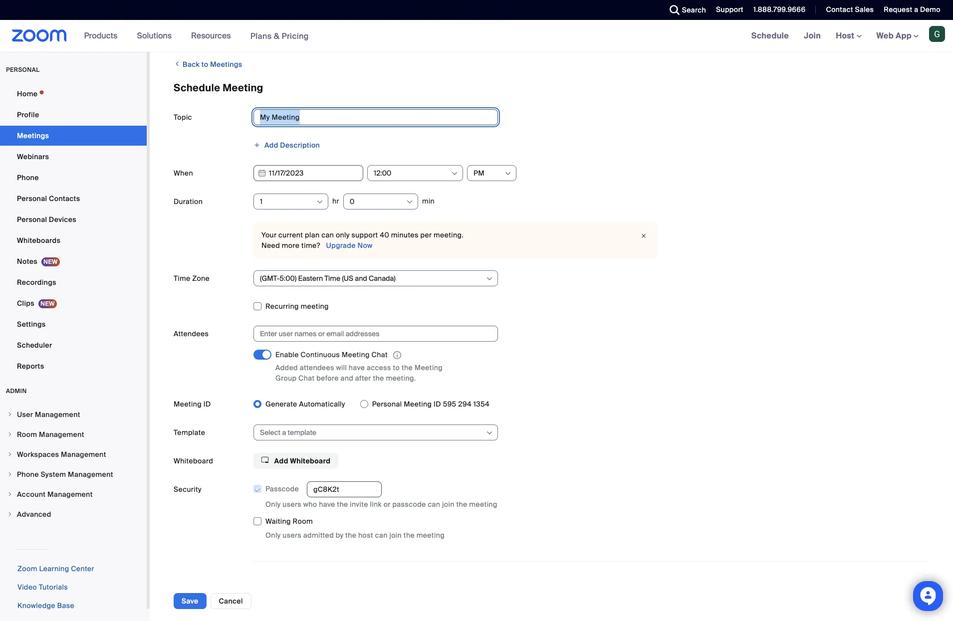 Task type: vqa. For each thing, say whether or not it's contained in the screenshot.
Account Management
yes



Task type: describe. For each thing, give the bounding box(es) containing it.
resources button
[[191, 20, 236, 52]]

personal devices
[[17, 215, 76, 224]]

2 horizontal spatial upgrade
[[459, 16, 489, 25]]

upgrade inside your current plan can only support 40 minutes per meeting. need more time? upgrade now
[[326, 241, 356, 250]]

reports link
[[0, 357, 147, 377]]

meeting id
[[174, 400, 211, 409]]

added
[[276, 364, 298, 373]]

settings link
[[0, 315, 147, 335]]

Persistent Chat, enter email address,Enter user names or email addresses text field
[[260, 327, 483, 342]]

zoom up zoom logo
[[32, 16, 52, 25]]

video for video
[[174, 582, 193, 591]]

1354
[[474, 400, 490, 409]]

294
[[459, 400, 472, 409]]

after
[[356, 374, 371, 383]]

base
[[57, 602, 74, 611]]

Topic text field
[[254, 109, 498, 125]]

none text field inside security group
[[307, 482, 382, 498]]

your
[[262, 231, 277, 240]]

settings
[[17, 320, 46, 329]]

phone link
[[0, 168, 147, 188]]

cancel
[[219, 597, 243, 606]]

meetings link
[[0, 126, 147, 146]]

recurring meeting
[[266, 302, 329, 311]]

plan
[[305, 231, 320, 240]]

access inside added attendees will have access to the meeting group chat before and after the meeting.
[[367, 364, 392, 373]]

profile link
[[0, 105, 147, 125]]

only
[[336, 231, 350, 240]]

pm button
[[474, 166, 504, 181]]

zone
[[192, 274, 210, 283]]

join
[[805, 30, 822, 41]]

personal meeting id 595 294 1354
[[372, 400, 490, 409]]

only for only users who have the invite link or passcode can join the meeting
[[266, 501, 281, 510]]

zoom up video tutorials link
[[17, 565, 37, 574]]

meet zoom ai companion, your new ai assistant! upgrade to zoom one pro and get access to ai companion at no additional cost. upgrade today
[[12, 16, 511, 25]]

time
[[174, 274, 191, 283]]

products button
[[84, 20, 122, 52]]

select meeting template text field
[[260, 426, 485, 441]]

meeting. inside your current plan can only support 40 minutes per meeting. need more time? upgrade now
[[434, 231, 464, 240]]

meeting inside added attendees will have access to the meeting group chat before and after the meeting.
[[415, 364, 443, 373]]

waiting room
[[266, 518, 313, 527]]

one
[[244, 16, 258, 25]]

back
[[183, 60, 200, 69]]

0 button
[[350, 194, 406, 209]]

per
[[421, 231, 432, 240]]

workspaces management
[[17, 451, 106, 459]]

before
[[317, 374, 339, 383]]

whiteboards link
[[0, 231, 147, 251]]

add for add description
[[265, 141, 279, 150]]

chat inside application
[[372, 351, 388, 360]]

join link
[[797, 20, 829, 52]]

contact sales
[[827, 5, 875, 14]]

host button
[[837, 30, 862, 41]]

back to meetings
[[181, 60, 243, 69]]

recordings link
[[0, 273, 147, 293]]

management for room management
[[39, 431, 84, 440]]

show options image for 1
[[316, 198, 324, 206]]

notes
[[17, 257, 37, 266]]

1 button
[[260, 194, 316, 209]]

recurring
[[266, 302, 299, 311]]

added attendees will have access to the meeting group chat before and after the meeting.
[[276, 364, 443, 383]]

management for account management
[[47, 490, 93, 499]]

to inside added attendees will have access to the meeting group chat before and after the meeting.
[[393, 364, 400, 373]]

new
[[123, 16, 137, 25]]

meet zoom ai companion, footer
[[0, 4, 954, 38]]

devices
[[49, 215, 76, 224]]

home
[[17, 89, 38, 98]]

management for workspaces management
[[61, 451, 106, 459]]

40
[[380, 231, 390, 240]]

management down workspaces management menu item on the left of the page
[[68, 470, 113, 479]]

zoom learning center
[[17, 565, 94, 574]]

1 whiteboard from the left
[[174, 457, 213, 466]]

pricing
[[282, 31, 309, 41]]

plans & pricing
[[251, 31, 309, 41]]

id inside option group
[[434, 400, 442, 409]]

have for the
[[319, 501, 335, 510]]

scheduler
[[17, 341, 52, 350]]

1 horizontal spatial meetings
[[210, 60, 243, 69]]

and inside added attendees will have access to the meeting group chat before and after the meeting.
[[341, 374, 354, 383]]

close image
[[638, 231, 650, 241]]

enable continuous meeting chat application
[[276, 350, 465, 361]]

right image for phone
[[7, 472, 13, 478]]

continuous
[[301, 351, 340, 360]]

1 vertical spatial meeting
[[470, 501, 498, 510]]

time?
[[302, 241, 321, 250]]

companion,
[[62, 16, 105, 25]]

who
[[304, 501, 317, 510]]

waiting
[[266, 518, 291, 527]]

to left companion
[[327, 16, 334, 25]]

zoom logo image
[[12, 29, 67, 42]]

personal contacts
[[17, 194, 80, 203]]

video tutorials
[[17, 583, 68, 592]]

personal
[[6, 66, 40, 74]]

enable continuous meeting chat
[[276, 351, 388, 360]]

description
[[280, 141, 320, 150]]

minutes
[[391, 231, 419, 240]]

right image inside advanced menu item
[[7, 512, 13, 518]]

now
[[358, 241, 373, 250]]

additional
[[405, 16, 439, 25]]

time zone
[[174, 274, 210, 283]]

home link
[[0, 84, 147, 104]]

support
[[717, 5, 744, 14]]

phone for phone system management
[[17, 470, 39, 479]]

left image
[[174, 59, 181, 69]]

schedule meeting
[[174, 81, 263, 94]]

scheduler link
[[0, 336, 147, 356]]

companion
[[345, 16, 384, 25]]

only users admitted by the host can join the meeting
[[266, 532, 445, 541]]

video for video tutorials
[[17, 583, 37, 592]]

need
[[262, 241, 280, 250]]

automatically
[[299, 400, 345, 409]]

meeting down back to meetings at top left
[[223, 81, 263, 94]]

host
[[837, 30, 857, 41]]



Task type: locate. For each thing, give the bounding box(es) containing it.
can left 'only'
[[322, 231, 334, 240]]

management inside "menu item"
[[47, 490, 93, 499]]

advanced menu item
[[0, 505, 147, 524]]

can inside your current plan can only support 40 minutes per meeting. need more time? upgrade now
[[322, 231, 334, 240]]

1 horizontal spatial and
[[341, 374, 354, 383]]

1 vertical spatial and
[[341, 374, 354, 383]]

0 horizontal spatial join
[[390, 532, 402, 541]]

personal devices link
[[0, 210, 147, 230]]

schedule down 1.888.799.9666
[[752, 30, 790, 41]]

hr
[[333, 197, 340, 206]]

advanced
[[17, 510, 51, 519]]

phone inside menu item
[[17, 470, 39, 479]]

right image
[[7, 432, 13, 438], [7, 452, 13, 458], [7, 472, 13, 478], [7, 492, 13, 498], [7, 512, 13, 518]]

ai
[[53, 16, 60, 25], [139, 16, 145, 25], [336, 16, 343, 25]]

upgrade today link
[[459, 16, 511, 25]]

0 horizontal spatial meetings
[[17, 131, 49, 140]]

whiteboard inside button
[[290, 457, 331, 466]]

0 vertical spatial chat
[[372, 351, 388, 360]]

only up waiting
[[266, 501, 281, 510]]

invite
[[350, 501, 368, 510]]

user management
[[17, 411, 80, 420]]

a
[[915, 5, 919, 14]]

1 vertical spatial chat
[[299, 374, 315, 383]]

whiteboard up passcode
[[290, 457, 331, 466]]

access down 'enable continuous meeting chat' application
[[367, 364, 392, 373]]

show options image for 0
[[406, 198, 414, 206]]

management down phone system management menu item
[[47, 490, 93, 499]]

personal up select meeting template text field
[[372, 400, 402, 409]]

management inside 'menu item'
[[39, 431, 84, 440]]

whiteboards
[[17, 236, 61, 245]]

schedule for schedule
[[752, 30, 790, 41]]

demo
[[921, 5, 941, 14]]

phone system management menu item
[[0, 465, 147, 484]]

meetings navigation
[[745, 20, 954, 52]]

management for user management
[[35, 411, 80, 420]]

join
[[443, 501, 455, 510], [390, 532, 402, 541]]

right image down right image
[[7, 432, 13, 438]]

your current plan can only support 40 minutes per meeting. need more time? upgrade now
[[262, 231, 464, 250]]

right image inside account management "menu item"
[[7, 492, 13, 498]]

2 ai from the left
[[139, 16, 145, 25]]

room down who
[[293, 518, 313, 527]]

only
[[266, 501, 281, 510], [266, 532, 281, 541]]

account management
[[17, 490, 93, 499]]

cost.
[[441, 16, 457, 25]]

2 vertical spatial can
[[375, 532, 388, 541]]

reports
[[17, 362, 44, 371]]

can right the passcode
[[428, 501, 441, 510]]

have up after
[[349, 364, 365, 373]]

select start time text field
[[374, 166, 451, 181]]

at
[[386, 16, 393, 25]]

banner containing products
[[0, 20, 954, 52]]

meeting left 595
[[404, 400, 432, 409]]

duration
[[174, 197, 203, 206]]

recordings
[[17, 278, 56, 287]]

access
[[301, 16, 325, 25], [367, 364, 392, 373]]

id left 595
[[434, 400, 442, 409]]

save
[[182, 597, 199, 606]]

show options image for "select start time" text field
[[451, 170, 459, 178]]

1 horizontal spatial meeting
[[417, 532, 445, 541]]

solutions button
[[137, 20, 176, 52]]

webinars
[[17, 152, 49, 161]]

1 horizontal spatial have
[[349, 364, 365, 373]]

management
[[35, 411, 80, 420], [39, 431, 84, 440], [61, 451, 106, 459], [68, 470, 113, 479], [47, 490, 93, 499]]

notes link
[[0, 252, 147, 272]]

template
[[174, 429, 205, 438]]

phone down webinars
[[17, 173, 39, 182]]

schedule link
[[745, 20, 797, 52]]

personal for personal devices
[[17, 215, 47, 224]]

right image
[[7, 412, 13, 418]]

group
[[276, 374, 297, 383]]

learn more about enable continuous meeting chat image
[[391, 351, 405, 360]]

add image
[[254, 142, 261, 149]]

3 ai from the left
[[336, 16, 343, 25]]

have for access
[[349, 364, 365, 373]]

show options image left min on the top left of the page
[[406, 198, 414, 206]]

assistant!
[[147, 16, 180, 25]]

personal up personal devices
[[17, 194, 47, 203]]

1 horizontal spatial meeting.
[[434, 231, 464, 240]]

1.888.799.9666 button
[[747, 0, 809, 20], [754, 5, 806, 14]]

schedule inside meetings navigation
[[752, 30, 790, 41]]

1 horizontal spatial show options image
[[486, 275, 494, 283]]

1 horizontal spatial join
[[443, 501, 455, 510]]

support
[[352, 231, 378, 240]]

have inside added attendees will have access to the meeting group chat before and after the meeting.
[[349, 364, 365, 373]]

2 horizontal spatial ai
[[336, 16, 343, 25]]

1 vertical spatial room
[[293, 518, 313, 527]]

personal for personal contacts
[[17, 194, 47, 203]]

workspaces management menu item
[[0, 446, 147, 464]]

1
[[260, 197, 263, 206]]

product information navigation
[[77, 20, 317, 52]]

only down waiting
[[266, 532, 281, 541]]

When text field
[[254, 165, 364, 181]]

right image for account
[[7, 492, 13, 498]]

1 vertical spatial join
[[390, 532, 402, 541]]

chat
[[372, 351, 388, 360], [299, 374, 315, 383]]

2 right image from the top
[[7, 452, 13, 458]]

0 vertical spatial have
[[349, 364, 365, 373]]

1.888.799.9666 button up schedule link
[[754, 5, 806, 14]]

0 vertical spatial only
[[266, 501, 281, 510]]

contact
[[827, 5, 854, 14]]

0 horizontal spatial whiteboard
[[174, 457, 213, 466]]

upgrade up resources
[[182, 16, 212, 25]]

phone system management
[[17, 470, 113, 479]]

0 vertical spatial join
[[443, 501, 455, 510]]

ai right new
[[139, 16, 145, 25]]

2 only from the top
[[266, 532, 281, 541]]

1 horizontal spatial can
[[375, 532, 388, 541]]

schedule down back
[[174, 81, 220, 94]]

1 horizontal spatial access
[[367, 364, 392, 373]]

show options image for pm
[[504, 170, 512, 178]]

1 vertical spatial show options image
[[486, 275, 494, 283]]

passcode
[[266, 485, 299, 494]]

admin menu menu
[[0, 406, 147, 525]]

meeting up template
[[174, 400, 202, 409]]

schedule
[[752, 30, 790, 41], [174, 81, 220, 94]]

id
[[204, 400, 211, 409], [434, 400, 442, 409]]

meeting up added attendees will have access to the meeting group chat before and after the meeting.
[[342, 351, 370, 360]]

to up resources
[[213, 16, 220, 25]]

can
[[322, 231, 334, 240], [428, 501, 441, 510], [375, 532, 388, 541]]

0 vertical spatial add
[[265, 141, 279, 150]]

1 right image from the top
[[7, 432, 13, 438]]

right image for room
[[7, 432, 13, 438]]

1 vertical spatial only
[[266, 532, 281, 541]]

phone inside personal menu menu
[[17, 173, 39, 182]]

security group
[[253, 482, 930, 542]]

only for only users admitted by the host can join the meeting
[[266, 532, 281, 541]]

show options image
[[451, 170, 459, 178], [486, 275, 494, 283]]

2 horizontal spatial can
[[428, 501, 441, 510]]

1 vertical spatial access
[[367, 364, 392, 373]]

0 vertical spatial access
[[301, 16, 325, 25]]

plans
[[251, 31, 272, 41]]

request a demo link
[[877, 0, 954, 20], [885, 5, 941, 14]]

0 horizontal spatial meeting
[[301, 302, 329, 311]]

right image for workspaces
[[7, 452, 13, 458]]

upgrade now link
[[325, 241, 373, 250]]

0 horizontal spatial schedule
[[174, 81, 220, 94]]

meet
[[12, 16, 30, 25]]

management up room management
[[35, 411, 80, 420]]

users up waiting room on the bottom left
[[283, 501, 302, 510]]

enable
[[276, 351, 299, 360]]

users for admitted
[[283, 532, 302, 541]]

schedule for schedule meeting
[[174, 81, 220, 94]]

595
[[443, 400, 457, 409]]

add for add whiteboard
[[274, 457, 289, 466]]

resources
[[191, 30, 231, 41]]

0 horizontal spatial have
[[319, 501, 335, 510]]

by
[[336, 532, 344, 541]]

tutorials
[[39, 583, 68, 592]]

meeting. down learn more about enable continuous meeting chat icon
[[386, 374, 416, 383]]

None text field
[[307, 482, 382, 498]]

right image inside room management 'menu item'
[[7, 432, 13, 438]]

personal menu menu
[[0, 84, 147, 378]]

personal for personal meeting id 595 294 1354
[[372, 400, 402, 409]]

passcode
[[393, 501, 426, 510]]

upgrade right the cost.
[[459, 16, 489, 25]]

video up save
[[174, 582, 193, 591]]

show options image for "select time zone" text box
[[486, 275, 494, 283]]

0 horizontal spatial access
[[301, 16, 325, 25]]

right image left account
[[7, 492, 13, 498]]

profile picture image
[[930, 26, 946, 42]]

whiteboard
[[174, 457, 213, 466], [290, 457, 331, 466]]

join right host on the bottom left of page
[[390, 532, 402, 541]]

1 vertical spatial add
[[274, 457, 289, 466]]

ai up zoom logo
[[53, 16, 60, 25]]

1 phone from the top
[[17, 173, 39, 182]]

4 right image from the top
[[7, 492, 13, 498]]

support link
[[709, 0, 747, 20], [717, 5, 744, 14]]

account management menu item
[[0, 485, 147, 504]]

cancel button
[[211, 594, 252, 610]]

room down user
[[17, 431, 37, 440]]

2 users from the top
[[283, 532, 302, 541]]

0 vertical spatial can
[[322, 231, 334, 240]]

pro
[[260, 16, 271, 25]]

meeting
[[223, 81, 263, 94], [342, 351, 370, 360], [415, 364, 443, 373], [174, 400, 202, 409], [404, 400, 432, 409]]

0 vertical spatial meeting.
[[434, 231, 464, 240]]

user management menu item
[[0, 406, 147, 425]]

right image left system
[[7, 472, 13, 478]]

1 ai from the left
[[53, 16, 60, 25]]

1 users from the top
[[283, 501, 302, 510]]

1 vertical spatial personal
[[17, 215, 47, 224]]

right image inside phone system management menu item
[[7, 472, 13, 478]]

room inside 'menu item'
[[17, 431, 37, 440]]

can right host on the bottom left of page
[[375, 532, 388, 541]]

users for who
[[283, 501, 302, 510]]

room
[[17, 431, 37, 440], [293, 518, 313, 527]]

0 vertical spatial personal
[[17, 194, 47, 203]]

add up passcode
[[274, 457, 289, 466]]

phone for phone
[[17, 173, 39, 182]]

1 vertical spatial users
[[283, 532, 302, 541]]

add right add image
[[265, 141, 279, 150]]

personal inside 'link'
[[17, 194, 47, 203]]

and left get
[[273, 16, 286, 25]]

0 horizontal spatial ai
[[53, 16, 60, 25]]

today
[[491, 16, 511, 25]]

1 horizontal spatial ai
[[139, 16, 145, 25]]

upgrade
[[182, 16, 212, 25], [459, 16, 489, 25], [326, 241, 356, 250]]

0 vertical spatial schedule
[[752, 30, 790, 41]]

upgrade down 'only'
[[326, 241, 356, 250]]

room management menu item
[[0, 426, 147, 445]]

id up template
[[204, 400, 211, 409]]

2 id from the left
[[434, 400, 442, 409]]

5 right image from the top
[[7, 512, 13, 518]]

1 horizontal spatial id
[[434, 400, 442, 409]]

banner
[[0, 20, 954, 52]]

0 horizontal spatial room
[[17, 431, 37, 440]]

0 vertical spatial and
[[273, 16, 286, 25]]

personal inside meeting id option group
[[372, 400, 402, 409]]

to right back
[[202, 60, 209, 69]]

phone up account
[[17, 470, 39, 479]]

search button
[[663, 0, 709, 20]]

1 horizontal spatial whiteboard
[[290, 457, 331, 466]]

and inside meet zoom ai companion, footer
[[273, 16, 286, 25]]

0 horizontal spatial video
[[17, 583, 37, 592]]

users down waiting room on the bottom left
[[283, 532, 302, 541]]

1 vertical spatial meeting.
[[386, 374, 416, 383]]

3 right image from the top
[[7, 472, 13, 478]]

0 horizontal spatial can
[[322, 231, 334, 240]]

and down will
[[341, 374, 354, 383]]

show options image left the hr
[[316, 198, 324, 206]]

0 horizontal spatial and
[[273, 16, 286, 25]]

phone
[[17, 173, 39, 182], [17, 470, 39, 479]]

2 horizontal spatial meeting
[[470, 501, 498, 510]]

solutions
[[137, 30, 172, 41]]

web app
[[877, 30, 912, 41]]

knowledge
[[17, 602, 55, 611]]

0 horizontal spatial chat
[[299, 374, 315, 383]]

video up knowledge
[[17, 583, 37, 592]]

0 horizontal spatial id
[[204, 400, 211, 409]]

meeting inside meeting id option group
[[404, 400, 432, 409]]

1 vertical spatial meetings
[[17, 131, 49, 140]]

1 vertical spatial phone
[[17, 470, 39, 479]]

contacts
[[49, 194, 80, 203]]

topic
[[174, 113, 192, 122]]

whiteboard down template
[[174, 457, 213, 466]]

ai left companion
[[336, 16, 343, 25]]

show options image down 1354 at the bottom
[[486, 430, 494, 438]]

have inside security group
[[319, 501, 335, 510]]

meeting. inside added attendees will have access to the meeting group chat before and after the meeting.
[[386, 374, 416, 383]]

meetings up webinars
[[17, 131, 49, 140]]

1 horizontal spatial video
[[174, 582, 193, 591]]

2 phone from the top
[[17, 470, 39, 479]]

1 vertical spatial have
[[319, 501, 335, 510]]

sales
[[856, 5, 875, 14]]

1 horizontal spatial schedule
[[752, 30, 790, 41]]

1 id from the left
[[204, 400, 211, 409]]

meetings inside personal menu menu
[[17, 131, 49, 140]]

0 vertical spatial phone
[[17, 173, 39, 182]]

video
[[174, 582, 193, 591], [17, 583, 37, 592]]

join right the passcode
[[443, 501, 455, 510]]

access right get
[[301, 16, 325, 25]]

management up the workspaces management at the left bottom
[[39, 431, 84, 440]]

1.888.799.9666 button up join in the top right of the page
[[747, 0, 809, 20]]

1 vertical spatial schedule
[[174, 81, 220, 94]]

1 vertical spatial can
[[428, 501, 441, 510]]

right image left the workspaces
[[7, 452, 13, 458]]

get
[[288, 16, 299, 25]]

0 horizontal spatial meeting.
[[386, 374, 416, 383]]

1 only from the top
[[266, 501, 281, 510]]

1 horizontal spatial upgrade
[[326, 241, 356, 250]]

select time zone text field
[[260, 271, 485, 286]]

back to meetings link
[[174, 56, 243, 72]]

request a demo
[[885, 5, 941, 14]]

right image inside workspaces management menu item
[[7, 452, 13, 458]]

personal up 'whiteboards'
[[17, 215, 47, 224]]

access inside meet zoom ai companion, footer
[[301, 16, 325, 25]]

meeting up personal meeting id 595 294 1354
[[415, 364, 443, 373]]

room inside security group
[[293, 518, 313, 527]]

0 vertical spatial meeting
[[301, 302, 329, 311]]

meeting. right per on the left top
[[434, 231, 464, 240]]

admin
[[6, 388, 27, 396]]

0 vertical spatial meetings
[[210, 60, 243, 69]]

show options image
[[504, 170, 512, 178], [316, 198, 324, 206], [406, 198, 414, 206], [486, 430, 494, 438]]

1 horizontal spatial chat
[[372, 351, 388, 360]]

add
[[265, 141, 279, 150], [274, 457, 289, 466]]

meetings
[[210, 60, 243, 69], [17, 131, 49, 140]]

meetings up schedule meeting
[[210, 60, 243, 69]]

chat inside added attendees will have access to the meeting group chat before and after the meeting.
[[299, 374, 315, 383]]

room management
[[17, 431, 84, 440]]

user
[[17, 411, 33, 420]]

meeting inside 'enable continuous meeting chat' application
[[342, 351, 370, 360]]

2 whiteboard from the left
[[290, 457, 331, 466]]

clips
[[17, 299, 34, 308]]

to down learn more about enable continuous meeting chat icon
[[393, 364, 400, 373]]

2 vertical spatial meeting
[[417, 532, 445, 541]]

0 horizontal spatial show options image
[[451, 170, 459, 178]]

chat left learn more about enable continuous meeting chat icon
[[372, 351, 388, 360]]

0 vertical spatial show options image
[[451, 170, 459, 178]]

zoom left one
[[222, 16, 242, 25]]

knowledge base link
[[17, 602, 74, 611]]

users
[[283, 501, 302, 510], [283, 532, 302, 541]]

have right who
[[319, 501, 335, 510]]

search
[[683, 5, 707, 14]]

0 vertical spatial users
[[283, 501, 302, 510]]

chat down attendees
[[299, 374, 315, 383]]

0 vertical spatial room
[[17, 431, 37, 440]]

management up phone system management menu item
[[61, 451, 106, 459]]

0 horizontal spatial upgrade
[[182, 16, 212, 25]]

show options image right pm popup button
[[504, 170, 512, 178]]

1 horizontal spatial room
[[293, 518, 313, 527]]

meeting id option group
[[254, 397, 930, 413]]

add whiteboard button
[[254, 454, 339, 470]]

right image left advanced
[[7, 512, 13, 518]]

2 vertical spatial personal
[[372, 400, 402, 409]]



